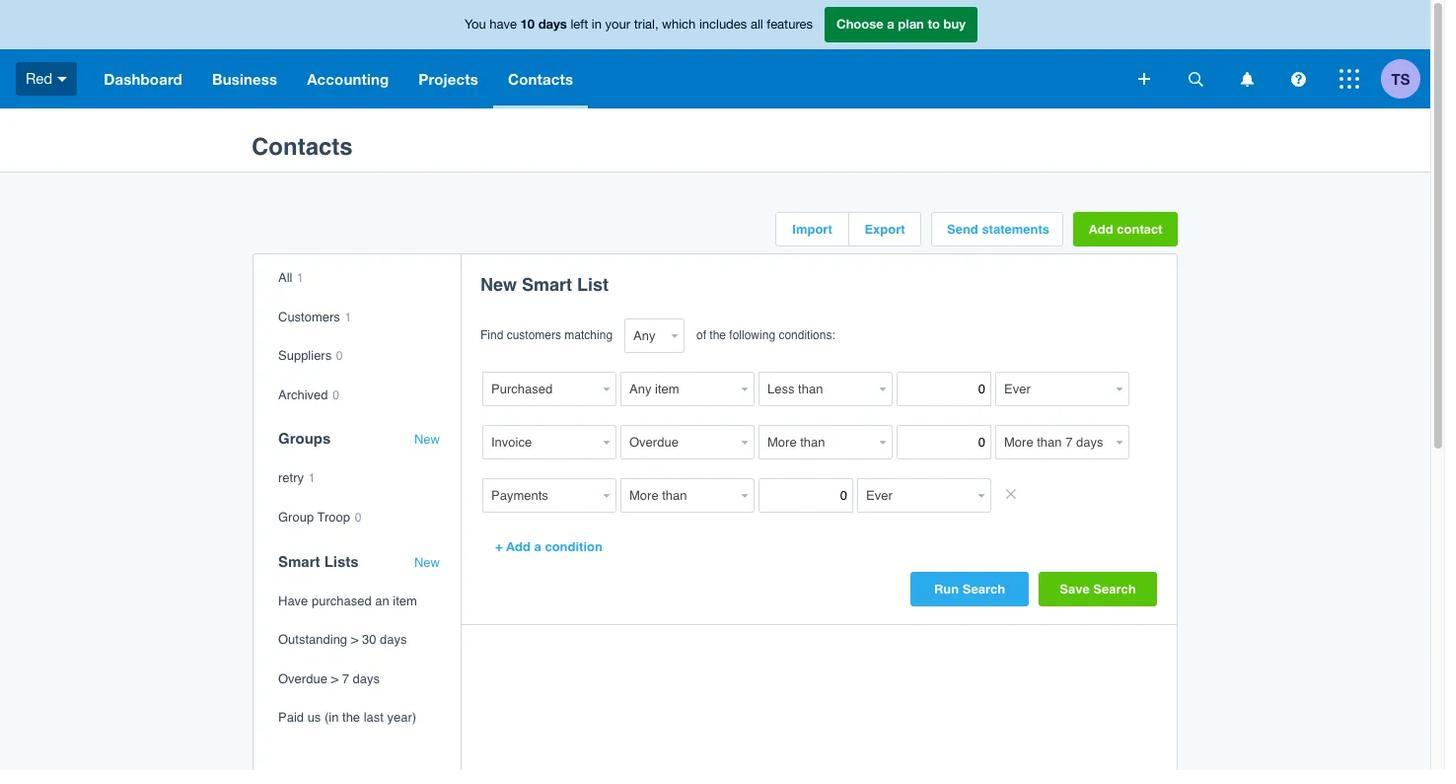 Task type: describe. For each thing, give the bounding box(es) containing it.
0 horizontal spatial svg image
[[1139, 73, 1150, 85]]

(in
[[325, 711, 339, 725]]

group
[[278, 510, 314, 525]]

retry
[[278, 471, 304, 486]]

choose a plan to buy
[[837, 16, 966, 32]]

includes
[[699, 17, 747, 32]]

outstanding > 30 days
[[278, 633, 407, 647]]

1 inside all 1
[[297, 271, 304, 285]]

archived
[[278, 388, 328, 402]]

retry 1
[[278, 471, 315, 486]]

contacts inside contacts popup button
[[508, 70, 573, 88]]

new link for smart lists
[[414, 555, 440, 570]]

add inside button
[[506, 540, 531, 554]]

have purchased an item
[[278, 593, 417, 608]]

2 horizontal spatial svg image
[[1291, 72, 1306, 86]]

0 horizontal spatial the
[[342, 711, 360, 725]]

save
[[1060, 582, 1090, 597]]

send statements
[[947, 222, 1050, 237]]

export button
[[849, 213, 920, 246]]

all
[[278, 270, 292, 285]]

new smart list
[[480, 274, 609, 295]]

> for overdue
[[331, 672, 338, 686]]

contact
[[1117, 222, 1163, 237]]

1 horizontal spatial svg image
[[1241, 72, 1253, 86]]

item
[[393, 593, 417, 608]]

new for 'new' link related to smart lists
[[414, 555, 440, 570]]

customers 1
[[278, 309, 351, 324]]

+ add a condition button
[[480, 530, 618, 564]]

1 vertical spatial contacts
[[252, 133, 353, 161]]

import button
[[776, 213, 848, 246]]

new for new smart list
[[480, 274, 517, 295]]

troop
[[317, 510, 350, 525]]

to
[[928, 16, 940, 32]]

days for 30
[[380, 633, 407, 647]]

an
[[375, 593, 389, 608]]

send statements button
[[932, 213, 1063, 246]]

choose
[[837, 16, 884, 32]]

+ add a condition
[[495, 540, 603, 554]]

of
[[697, 329, 706, 342]]

red button
[[0, 49, 89, 109]]

paid
[[278, 711, 304, 725]]

group troop 0
[[278, 510, 361, 525]]

accounting
[[307, 70, 389, 88]]

dashboard link
[[89, 49, 197, 109]]

you have 10 days left in your trial, which includes all features
[[465, 16, 813, 32]]

groups
[[278, 431, 331, 447]]

which
[[662, 17, 696, 32]]

svg image inside red popup button
[[57, 77, 67, 82]]

add inside 'button'
[[1089, 222, 1114, 237]]

customers
[[507, 329, 561, 342]]

statements
[[982, 222, 1050, 237]]

1 vertical spatial smart
[[278, 553, 320, 570]]

Outstanding text field
[[621, 425, 737, 460]]

new link for groups
[[414, 432, 440, 448]]

suppliers 0
[[278, 348, 343, 363]]

run
[[934, 582, 959, 597]]

you
[[465, 17, 486, 32]]

have
[[490, 17, 517, 32]]

export
[[865, 222, 905, 237]]

0 vertical spatial the
[[710, 329, 726, 342]]

purchased
[[312, 593, 372, 608]]

ts button
[[1381, 49, 1431, 109]]

your
[[605, 17, 631, 32]]

1 for all
[[345, 310, 351, 324]]



Task type: vqa. For each thing, say whether or not it's contained in the screenshot.


Task type: locate. For each thing, give the bounding box(es) containing it.
add left contact
[[1089, 222, 1114, 237]]

1 horizontal spatial >
[[351, 633, 358, 647]]

us
[[307, 711, 321, 725]]

contacts down 10
[[508, 70, 573, 88]]

paid us (in the last year)
[[278, 711, 417, 725]]

business
[[212, 70, 277, 88]]

0
[[336, 349, 343, 363], [333, 389, 339, 402], [355, 511, 361, 525]]

left
[[571, 17, 588, 32]]

1
[[297, 271, 304, 285], [345, 310, 351, 324], [308, 472, 315, 486]]

0 inside archived 0
[[333, 389, 339, 402]]

find
[[480, 329, 504, 342]]

0 vertical spatial contacts
[[508, 70, 573, 88]]

1 horizontal spatial add
[[1089, 222, 1114, 237]]

0 vertical spatial a
[[887, 16, 895, 32]]

0 right archived
[[333, 389, 339, 402]]

buy
[[944, 16, 966, 32]]

> for outstanding
[[351, 633, 358, 647]]

search right run
[[963, 582, 1005, 597]]

2 vertical spatial days
[[353, 672, 380, 686]]

archived 0
[[278, 388, 339, 402]]

> left 30
[[351, 633, 358, 647]]

1 horizontal spatial the
[[710, 329, 726, 342]]

projects
[[419, 70, 478, 88]]

a left plan
[[887, 16, 895, 32]]

the right of
[[710, 329, 726, 342]]

banner containing ts
[[0, 0, 1431, 109]]

0 right suppliers
[[336, 349, 343, 363]]

1 search from the left
[[963, 582, 1005, 597]]

last
[[364, 711, 384, 725]]

smart left list
[[522, 274, 572, 295]]

2 new link from the top
[[414, 555, 440, 570]]

condition
[[545, 540, 603, 554]]

0 vertical spatial >
[[351, 633, 358, 647]]

send
[[947, 222, 978, 237]]

days for 7
[[353, 672, 380, 686]]

add contact
[[1089, 222, 1163, 237]]

2 vertical spatial new
[[414, 555, 440, 570]]

1 vertical spatial a
[[534, 540, 541, 554]]

in
[[592, 17, 602, 32]]

1 vertical spatial 0
[[333, 389, 339, 402]]

a inside button
[[534, 540, 541, 554]]

1 inside customers 1
[[345, 310, 351, 324]]

All text field
[[625, 319, 667, 353]]

add
[[1089, 222, 1114, 237], [506, 540, 531, 554]]

0 horizontal spatial >
[[331, 672, 338, 686]]

save search
[[1060, 582, 1136, 597]]

add right +
[[506, 540, 531, 554]]

features
[[767, 17, 813, 32]]

1 horizontal spatial 1
[[308, 472, 315, 486]]

None text field
[[621, 372, 737, 406], [482, 425, 599, 460], [897, 425, 992, 460], [482, 478, 599, 513], [621, 478, 737, 513], [857, 478, 974, 513], [621, 372, 737, 406], [482, 425, 599, 460], [897, 425, 992, 460], [482, 478, 599, 513], [621, 478, 737, 513], [857, 478, 974, 513]]

0 horizontal spatial 1
[[297, 271, 304, 285]]

save search button
[[1039, 572, 1157, 607]]

0 horizontal spatial smart
[[278, 553, 320, 570]]

days
[[538, 16, 567, 32], [380, 633, 407, 647], [353, 672, 380, 686]]

year)
[[387, 711, 417, 725]]

1 vertical spatial >
[[331, 672, 338, 686]]

a left condition
[[534, 540, 541, 554]]

dashboard
[[104, 70, 182, 88]]

new link
[[414, 432, 440, 448], [414, 555, 440, 570]]

0 for suppliers
[[336, 349, 343, 363]]

search right save
[[1093, 582, 1136, 597]]

plan
[[898, 16, 924, 32]]

red
[[26, 70, 53, 87]]

run search
[[934, 582, 1005, 597]]

add contact button
[[1073, 212, 1178, 247]]

search for run search
[[963, 582, 1005, 597]]

1 inside retry 1
[[308, 472, 315, 486]]

0 horizontal spatial a
[[534, 540, 541, 554]]

2 vertical spatial 0
[[355, 511, 361, 525]]

suppliers
[[278, 348, 332, 363]]

2 search from the left
[[1093, 582, 1136, 597]]

smart
[[522, 274, 572, 295], [278, 553, 320, 570]]

0 horizontal spatial contacts
[[252, 133, 353, 161]]

run search button
[[911, 572, 1029, 607]]

ts
[[1392, 70, 1410, 87]]

0 horizontal spatial svg image
[[57, 77, 67, 82]]

contacts button
[[493, 49, 588, 109]]

1 horizontal spatial contacts
[[508, 70, 573, 88]]

2 horizontal spatial svg image
[[1340, 69, 1360, 89]]

2 vertical spatial 1
[[308, 472, 315, 486]]

1 vertical spatial add
[[506, 540, 531, 554]]

0 vertical spatial days
[[538, 16, 567, 32]]

0 horizontal spatial add
[[506, 540, 531, 554]]

0 for archived
[[333, 389, 339, 402]]

outstanding
[[278, 633, 347, 647]]

contacts down accounting
[[252, 133, 353, 161]]

days right 30
[[380, 633, 407, 647]]

None text field
[[482, 372, 599, 406], [759, 372, 875, 406], [897, 372, 992, 406], [995, 372, 1112, 406], [759, 425, 875, 460], [995, 425, 1112, 460], [759, 478, 853, 513], [482, 372, 599, 406], [759, 372, 875, 406], [897, 372, 992, 406], [995, 372, 1112, 406], [759, 425, 875, 460], [995, 425, 1112, 460], [759, 478, 853, 513]]

0 vertical spatial 0
[[336, 349, 343, 363]]

1 horizontal spatial a
[[887, 16, 895, 32]]

10
[[521, 16, 535, 32]]

new
[[480, 274, 517, 295], [414, 432, 440, 447], [414, 555, 440, 570]]

business button
[[197, 49, 292, 109]]

30
[[362, 633, 376, 647]]

0 vertical spatial add
[[1089, 222, 1114, 237]]

svg image
[[1188, 72, 1203, 86], [1291, 72, 1306, 86], [57, 77, 67, 82]]

all
[[751, 17, 763, 32]]

conditions:
[[779, 329, 835, 342]]

1 right all
[[297, 271, 304, 285]]

smart lists
[[278, 553, 359, 570]]

lists
[[324, 553, 359, 570]]

search
[[963, 582, 1005, 597], [1093, 582, 1136, 597]]

import
[[792, 222, 832, 237]]

all 1
[[278, 270, 304, 285]]

1 horizontal spatial search
[[1093, 582, 1136, 597]]

0 inside the suppliers 0
[[336, 349, 343, 363]]

banner
[[0, 0, 1431, 109]]

1 vertical spatial 1
[[345, 310, 351, 324]]

search for save search
[[1093, 582, 1136, 597]]

1 right customers
[[345, 310, 351, 324]]

days right 10
[[538, 16, 567, 32]]

0 horizontal spatial search
[[963, 582, 1005, 597]]

overdue > 7 days
[[278, 672, 380, 686]]

svg image
[[1340, 69, 1360, 89], [1241, 72, 1253, 86], [1139, 73, 1150, 85]]

the
[[710, 329, 726, 342], [342, 711, 360, 725]]

0 vertical spatial 1
[[297, 271, 304, 285]]

of the following conditions:
[[697, 329, 835, 342]]

new for groups 'new' link
[[414, 432, 440, 447]]

overdue
[[278, 672, 327, 686]]

1 horizontal spatial smart
[[522, 274, 572, 295]]

list
[[577, 274, 609, 295]]

1 new link from the top
[[414, 432, 440, 448]]

a
[[887, 16, 895, 32], [534, 540, 541, 554]]

have
[[278, 593, 308, 608]]

1 for groups
[[308, 472, 315, 486]]

find customers matching
[[480, 329, 613, 342]]

0 vertical spatial new
[[480, 274, 517, 295]]

1 vertical spatial new link
[[414, 555, 440, 570]]

0 right troop
[[355, 511, 361, 525]]

contacts
[[508, 70, 573, 88], [252, 133, 353, 161]]

following
[[729, 329, 776, 342]]

the right (in
[[342, 711, 360, 725]]

trial,
[[634, 17, 659, 32]]

2 horizontal spatial 1
[[345, 310, 351, 324]]

+
[[495, 540, 503, 554]]

1 vertical spatial days
[[380, 633, 407, 647]]

accounting button
[[292, 49, 404, 109]]

smart up have
[[278, 553, 320, 570]]

days right 7
[[353, 672, 380, 686]]

1 vertical spatial new
[[414, 432, 440, 447]]

0 vertical spatial new link
[[414, 432, 440, 448]]

matching
[[565, 329, 613, 342]]

1 vertical spatial the
[[342, 711, 360, 725]]

7
[[342, 672, 349, 686]]

1 right the retry
[[308, 472, 315, 486]]

days for 10
[[538, 16, 567, 32]]

1 horizontal spatial svg image
[[1188, 72, 1203, 86]]

> left 7
[[331, 672, 338, 686]]

projects button
[[404, 49, 493, 109]]

0 vertical spatial smart
[[522, 274, 572, 295]]

0 inside group troop 0
[[355, 511, 361, 525]]

customers
[[278, 309, 340, 324]]



